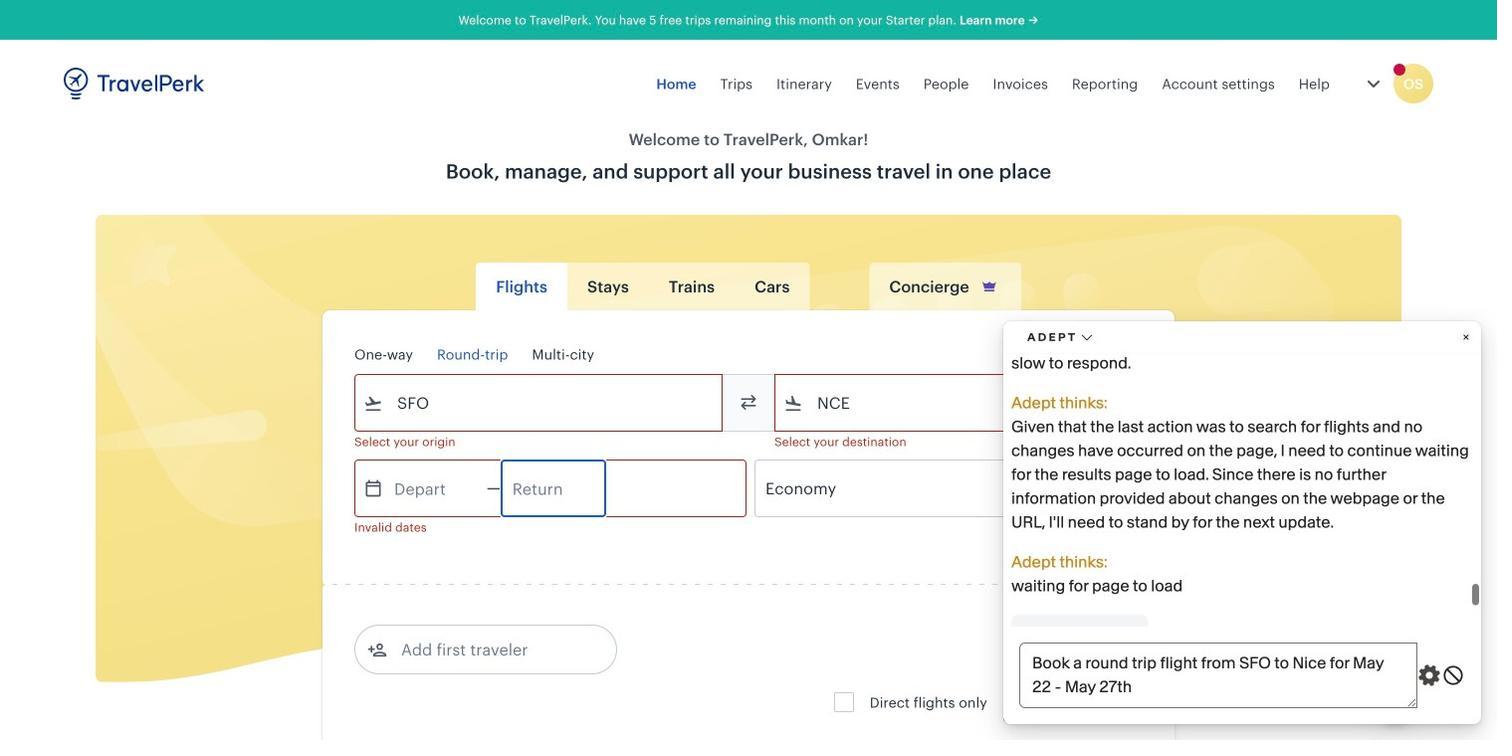 Task type: describe. For each thing, give the bounding box(es) containing it.
To search field
[[803, 387, 1116, 419]]

From search field
[[383, 387, 696, 419]]



Task type: vqa. For each thing, say whether or not it's contained in the screenshot.
To search box
yes



Task type: locate. For each thing, give the bounding box(es) containing it.
Return text field
[[502, 461, 605, 517]]

Add first traveler search field
[[387, 634, 594, 666]]

Depart text field
[[383, 461, 487, 517]]



